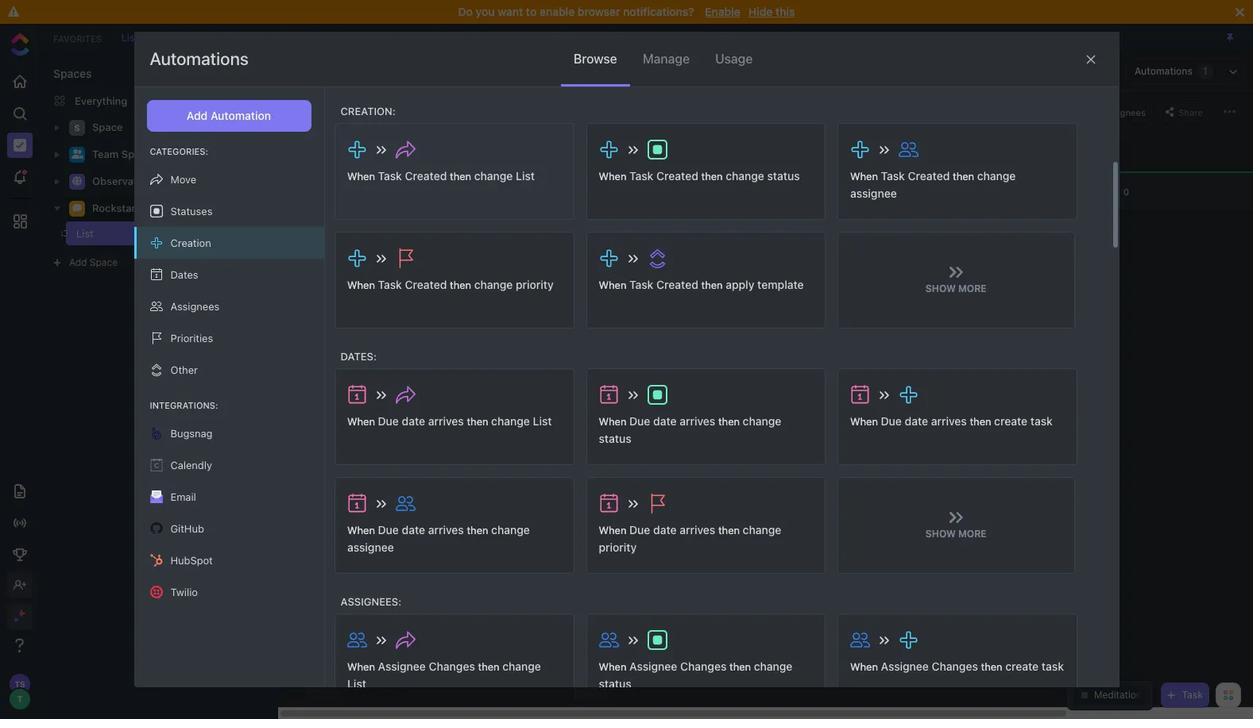 Task type: vqa. For each thing, say whether or not it's contained in the screenshot.
tree inside Sidebar navigation
no



Task type: describe. For each thing, give the bounding box(es) containing it.
hubspot
[[170, 555, 213, 567]]

other
[[170, 364, 198, 377]]

everything link
[[41, 88, 277, 114]]

by
[[333, 139, 343, 151]]

0 for redo
[[894, 186, 900, 197]]

show for then
[[926, 283, 956, 295]]

when inside when assignee changes then create task
[[850, 661, 878, 674]]

change inside change list
[[502, 660, 541, 674]]

0 vertical spatial list link
[[113, 31, 146, 43]]

created for change priority
[[405, 278, 447, 292]]

1 vertical spatial e
[[584, 301, 598, 307]]

observatory link
[[92, 169, 257, 195]]

everything
[[75, 94, 127, 107]]

0 vertical spatial create
[[994, 415, 1028, 428]]

assignees button
[[1083, 102, 1152, 121]]

2 l from the top
[[584, 273, 598, 279]]

when due date arrives then for assignee
[[347, 524, 491, 537]]

dates
[[170, 269, 198, 281]]

apply
[[726, 278, 755, 292]]

this
[[776, 5, 795, 18]]

status for assignee changes
[[599, 678, 631, 691]]

when assignee changes then for status
[[599, 660, 754, 674]]

closed
[[1069, 185, 1110, 198]]

search tasks...
[[323, 105, 390, 117]]

you
[[476, 5, 495, 18]]

0 for closed
[[1124, 186, 1129, 197]]

do you want to enable browser notifications? enable hide this
[[458, 5, 795, 18]]

date for change assignee
[[402, 524, 425, 537]]

globe image
[[72, 177, 82, 186]]

sorting
[[298, 139, 330, 151]]

time
[[360, 140, 381, 151]]

list inside list trap
[[367, 235, 381, 245]]

notifications?
[[623, 5, 694, 18]]

comment image
[[72, 204, 82, 213]]

changes for status
[[680, 660, 727, 674]]

3 changes from the left
[[932, 660, 978, 674]]

team space
[[92, 148, 152, 161]]

share button
[[1160, 102, 1208, 121]]

add for add space
[[69, 257, 87, 269]]

show more for then
[[926, 283, 987, 295]]

favorites
[[53, 33, 102, 43]]

due date
[[589, 140, 627, 151]]

1 vertical spatial p
[[584, 287, 598, 294]]

browse
[[574, 52, 617, 66]]

d
[[584, 307, 598, 316]]

date for change status
[[653, 415, 677, 428]]

enable
[[705, 5, 740, 18]]

created for change assignee
[[908, 169, 950, 183]]

0 vertical spatial priority
[[516, 278, 554, 292]]

change status for changes
[[599, 660, 793, 691]]

list inside list "link"
[[76, 227, 94, 240]]

rockstar link
[[92, 196, 257, 222]]

assignees:
[[341, 596, 402, 609]]

trap
[[367, 250, 389, 262]]

1 for pending
[[428, 186, 432, 197]]

0 vertical spatial space
[[92, 121, 123, 134]]

when task created then change list
[[347, 169, 535, 183]]

add automation button
[[147, 100, 311, 132]]

then inside when task created then change status
[[701, 170, 723, 183]]

then inside when task created then
[[953, 170, 974, 183]]

task for change assignee
[[881, 169, 905, 183]]

team space link
[[92, 142, 257, 168]]

blocked
[[635, 185, 683, 198]]

show for arrives
[[926, 528, 956, 540]]

then inside when task created then change list
[[450, 170, 471, 183]]

when due date arrives then change list
[[347, 415, 552, 428]]

change priority
[[599, 524, 781, 555]]

then inside when task created then change priority
[[450, 279, 471, 292]]

add space
[[69, 257, 118, 269]]

change assignee for created
[[850, 169, 1016, 200]]

when due date arrives then for status
[[599, 415, 743, 428]]

change assignee for date
[[347, 524, 530, 555]]

0 vertical spatial p
[[318, 249, 328, 255]]

move
[[170, 173, 196, 186]]

due for change list
[[378, 415, 399, 428]]

then inside when task created then apply template
[[701, 279, 723, 292]]

0 horizontal spatial e
[[318, 255, 328, 261]]

assignee for list
[[378, 660, 426, 674]]

creation
[[170, 237, 211, 250]]

estimate
[[383, 140, 419, 151]]

then inside when due date arrives then change list
[[467, 416, 488, 428]]

calendly
[[170, 459, 212, 472]]

user group image
[[71, 150, 83, 159]]

1 l from the top
[[584, 266, 598, 273]]

hide
[[748, 5, 773, 18]]

1 vertical spatial task
[[1042, 660, 1064, 674]]

manage
[[643, 52, 690, 66]]

space link
[[92, 115, 257, 141]]

assignees inside button
[[1102, 107, 1146, 117]]

Search tasks... text field
[[323, 101, 455, 123]]

task for apply template
[[629, 278, 654, 292]]

assignee for status
[[629, 660, 677, 674]]

when due date arrives then create task
[[850, 415, 1053, 428]]

add for add automation
[[187, 109, 208, 122]]

usage
[[715, 52, 753, 66]]

to
[[526, 5, 537, 18]]

team
[[92, 148, 119, 161]]

3 assignee from the left
[[881, 660, 929, 674]]

tasks...
[[357, 105, 390, 117]]

due for change assignee
[[378, 524, 399, 537]]

when task created then change status
[[599, 169, 800, 183]]

0 vertical spatial task
[[1031, 415, 1053, 428]]

search
[[323, 105, 355, 117]]

space for add space
[[90, 257, 118, 269]]

do
[[458, 5, 473, 18]]

o
[[318, 242, 328, 249]]

spaces link
[[41, 67, 92, 80]]

created for change list
[[405, 169, 447, 183]]

rockstar
[[92, 202, 136, 215]]

0 horizontal spatial assignees
[[170, 300, 220, 313]]

want
[[498, 5, 523, 18]]



Task type: locate. For each thing, give the bounding box(es) containing it.
status
[[767, 169, 800, 183], [599, 432, 631, 446], [599, 678, 631, 691]]

1 vertical spatial status
[[599, 432, 631, 446]]

more for change assignee
[[958, 283, 987, 295]]

2 horizontal spatial assignee
[[881, 660, 929, 674]]

changes
[[429, 660, 475, 674], [680, 660, 727, 674], [932, 660, 978, 674]]

email
[[170, 491, 196, 504]]

when inside when task created then change priority
[[347, 279, 375, 292]]

1 vertical spatial assignees
[[170, 300, 220, 313]]

e down 'a'
[[584, 301, 598, 307]]

list link down rockstar
[[61, 222, 242, 246]]

when assignee changes then for list
[[347, 660, 502, 674]]

1 change status from the top
[[599, 415, 781, 446]]

5 up c
[[584, 240, 598, 247]]

assignee
[[850, 187, 897, 200], [347, 541, 394, 555]]

0 horizontal spatial p
[[318, 249, 328, 255]]

pending
[[367, 185, 414, 198]]

1 horizontal spatial when assignee changes then
[[599, 660, 754, 674]]

1 horizontal spatial change assignee
[[850, 169, 1016, 200]]

2
[[252, 228, 257, 238]]

add inside button
[[187, 109, 208, 122]]

e
[[318, 255, 328, 261], [584, 301, 598, 307]]

date
[[609, 140, 627, 151], [402, 415, 425, 428], [653, 415, 677, 428], [905, 415, 928, 428], [402, 524, 425, 537], [653, 524, 677, 537]]

when task created then change priority
[[347, 278, 554, 292]]

due for change priority
[[629, 524, 650, 537]]

0 horizontal spatial automations
[[150, 48, 249, 69]]

when assignee changes then create task
[[850, 660, 1064, 674]]

due for create task
[[881, 415, 902, 428]]

2 assignee from the left
[[629, 660, 677, 674]]

date for change list
[[402, 415, 425, 428]]

0 vertical spatial change status
[[599, 415, 781, 446]]

dates:
[[341, 350, 377, 363]]

sorting by
[[298, 139, 343, 151]]

integrations:
[[150, 401, 218, 411]]

1 vertical spatial assignee
[[347, 541, 394, 555]]

2 vertical spatial status
[[599, 678, 631, 691]]

0 vertical spatial 5
[[584, 188, 598, 195]]

1 vertical spatial list link
[[61, 222, 242, 246]]

0 vertical spatial show more
[[926, 283, 987, 295]]

1 horizontal spatial 1
[[1203, 65, 1208, 77]]

change assignee
[[850, 169, 1016, 200], [347, 524, 530, 555]]

l down o
[[584, 273, 598, 279]]

observatory
[[92, 175, 153, 188]]

when assignee changes then
[[347, 660, 502, 674], [599, 660, 754, 674]]

task
[[1031, 415, 1053, 428], [1042, 660, 1064, 674]]

0 vertical spatial 1
[[1203, 65, 1208, 77]]

priorities
[[170, 332, 213, 345]]

0 vertical spatial show
[[926, 283, 956, 295]]

0 horizontal spatial change assignee
[[347, 524, 530, 555]]

1 assignee from the left
[[378, 660, 426, 674]]

enable
[[540, 5, 575, 18]]

when task created then
[[850, 169, 977, 183]]

add down comment icon
[[69, 257, 87, 269]]

1 show from the top
[[926, 283, 956, 295]]

o
[[584, 258, 598, 266]]

1 horizontal spatial assignees
[[1102, 107, 1146, 117]]

task for change status
[[629, 169, 654, 183]]

space up the team
[[92, 121, 123, 134]]

0
[[697, 186, 703, 197], [894, 186, 900, 197], [1124, 186, 1129, 197], [318, 281, 328, 287]]

0 horizontal spatial when assignee changes then
[[347, 660, 502, 674]]

more
[[958, 283, 987, 295], [958, 528, 987, 540]]

5 for 5 c o l l a p s e d
[[584, 240, 598, 247]]

date for create task
[[905, 415, 928, 428]]

1 horizontal spatial changes
[[680, 660, 727, 674]]

1 vertical spatial 1
[[428, 186, 432, 197]]

p up d
[[584, 287, 598, 294]]

automation
[[211, 109, 271, 122]]

0 horizontal spatial changes
[[429, 660, 475, 674]]

2 when assignee changes then from the left
[[599, 660, 754, 674]]

1 horizontal spatial assignee
[[629, 660, 677, 674]]

created for change status
[[656, 169, 698, 183]]

github
[[170, 523, 204, 536]]

1 vertical spatial 5
[[584, 240, 598, 247]]

when inside when task created then change list
[[347, 170, 375, 183]]

assignee down when task created then
[[850, 187, 897, 200]]

0 down n
[[318, 281, 328, 287]]

1 horizontal spatial add
[[187, 109, 208, 122]]

0 vertical spatial e
[[318, 255, 328, 261]]

twilio
[[170, 586, 198, 599]]

when due date arrives then for priority
[[599, 524, 743, 537]]

add automation
[[187, 109, 271, 122]]

calendly image
[[150, 459, 163, 472]]

due for change status
[[629, 415, 650, 428]]

show
[[926, 283, 956, 295], [926, 528, 956, 540]]

creation:
[[341, 105, 396, 118]]

change status for date
[[599, 415, 781, 446]]

1 horizontal spatial e
[[584, 301, 598, 307]]

2 vertical spatial space
[[90, 257, 118, 269]]

created for apply template
[[656, 278, 698, 292]]

c
[[584, 250, 598, 258]]

1 5 from the top
[[584, 188, 598, 195]]

priority inside change priority
[[599, 541, 637, 555]]

0 horizontal spatial add
[[69, 257, 87, 269]]

1 vertical spatial create
[[1005, 660, 1039, 674]]

0 down when task created then change status
[[697, 186, 703, 197]]

statuses
[[170, 205, 213, 218]]

created
[[405, 169, 447, 183], [656, 169, 698, 183], [908, 169, 950, 183], [405, 278, 447, 292], [656, 278, 698, 292]]

l up 'a'
[[584, 266, 598, 273]]

0 vertical spatial more
[[958, 283, 987, 295]]

space for team space
[[121, 148, 152, 161]]

list link right favorites
[[113, 31, 146, 43]]

p
[[318, 249, 328, 255], [584, 287, 598, 294]]

show more
[[926, 283, 987, 295], [926, 528, 987, 540]]

template
[[757, 278, 804, 292]]

redo
[[852, 185, 880, 198]]

list inside change list
[[347, 678, 366, 691]]

assignee for due date arrives
[[347, 541, 394, 555]]

show more for arrives
[[926, 528, 987, 540]]

assignees up "priorities"
[[170, 300, 220, 313]]

1 changes from the left
[[429, 660, 475, 674]]

1 vertical spatial space
[[121, 148, 152, 161]]

0 right closed
[[1124, 186, 1129, 197]]

1 vertical spatial priority
[[599, 541, 637, 555]]

when inside when task created then change status
[[599, 170, 627, 183]]

5
[[584, 188, 598, 195], [584, 240, 598, 247]]

date for change priority
[[653, 524, 677, 537]]

assignees left share button
[[1102, 107, 1146, 117]]

1 vertical spatial change status
[[599, 660, 793, 691]]

1 show more from the top
[[926, 283, 987, 295]]

1 horizontal spatial priority
[[599, 541, 637, 555]]

1 vertical spatial more
[[958, 528, 987, 540]]

1 when assignee changes then from the left
[[347, 660, 502, 674]]

0 for blocked
[[697, 186, 703, 197]]

categories:
[[150, 146, 208, 157]]

arrives for create task
[[931, 415, 967, 428]]

priority
[[516, 278, 554, 292], [599, 541, 637, 555]]

s
[[584, 294, 598, 301]]

arrives for change status
[[680, 415, 715, 428]]

1 horizontal spatial automations
[[1135, 65, 1193, 77]]

when inside when due date arrives then change list
[[347, 416, 375, 428]]

2 changes from the left
[[680, 660, 727, 674]]

arrives for change assignee
[[428, 524, 464, 537]]

add up categories:
[[187, 109, 208, 122]]

2 show more from the top
[[926, 528, 987, 540]]

changes for list
[[429, 660, 475, 674]]

change list
[[347, 660, 541, 691]]

more for create task
[[958, 528, 987, 540]]

0 horizontal spatial assignee
[[347, 541, 394, 555]]

5 down due date
[[584, 188, 598, 195]]

2 horizontal spatial changes
[[932, 660, 978, 674]]

0 vertical spatial status
[[767, 169, 800, 183]]

assignee up assignees:
[[347, 541, 394, 555]]

task for change priority
[[378, 278, 402, 292]]

automations up share button
[[1135, 65, 1193, 77]]

when task created then apply template
[[599, 278, 804, 292]]

1 vertical spatial add
[[69, 257, 87, 269]]

automations
[[150, 48, 249, 69], [1135, 65, 1193, 77]]

1 down when task created then change list
[[428, 186, 432, 197]]

1 vertical spatial show more
[[926, 528, 987, 540]]

task for change list
[[378, 169, 402, 183]]

1 vertical spatial change assignee
[[347, 524, 530, 555]]

browser
[[578, 5, 620, 18]]

assignee for task created
[[850, 187, 897, 200]]

2 more from the top
[[958, 528, 987, 540]]

0 vertical spatial assignees
[[1102, 107, 1146, 117]]

change inside change priority
[[743, 524, 781, 537]]

n
[[318, 261, 328, 268]]

0 horizontal spatial assignee
[[378, 660, 426, 674]]

0 vertical spatial add
[[187, 109, 208, 122]]

l
[[584, 266, 598, 273], [584, 273, 598, 279]]

time estimate
[[360, 140, 419, 151]]

1 vertical spatial show
[[926, 528, 956, 540]]

then inside when assignee changes then create task
[[981, 661, 1003, 674]]

0 vertical spatial assignee
[[850, 187, 897, 200]]

5 c o l l a p s e d
[[584, 240, 598, 316]]

due
[[589, 140, 606, 151], [378, 415, 399, 428], [629, 415, 650, 428], [881, 415, 902, 428], [378, 524, 399, 537], [629, 524, 650, 537]]

1 horizontal spatial p
[[584, 287, 598, 294]]

2 5 from the top
[[584, 240, 598, 247]]

1 horizontal spatial assignee
[[850, 187, 897, 200]]

0 down when task created then
[[894, 186, 900, 197]]

p up n
[[318, 249, 328, 255]]

0 for o p e n
[[318, 281, 328, 287]]

when inside when task created then apply template
[[599, 279, 627, 292]]

when due date arrives then
[[599, 415, 743, 428], [347, 524, 491, 537], [599, 524, 743, 537]]

1 more from the top
[[958, 283, 987, 295]]

1 for automations
[[1203, 65, 1208, 77]]

2 change status from the top
[[599, 660, 793, 691]]

0 horizontal spatial priority
[[516, 278, 554, 292]]

2 show from the top
[[926, 528, 956, 540]]

add
[[187, 109, 208, 122], [69, 257, 87, 269]]

space
[[92, 121, 123, 134], [121, 148, 152, 161], [90, 257, 118, 269]]

automations up everything link
[[150, 48, 249, 69]]

share
[[1178, 107, 1203, 117]]

when inside when task created then
[[850, 170, 878, 183]]

then inside when due date arrives then create task
[[970, 416, 991, 428]]

o p e n
[[318, 242, 328, 268]]

bugsnag
[[170, 428, 213, 440]]

list link
[[113, 31, 146, 43], [61, 222, 242, 246]]

list trap
[[367, 235, 389, 262]]

list
[[121, 31, 138, 43], [516, 169, 535, 183], [76, 227, 94, 240], [367, 235, 381, 245], [533, 415, 552, 428], [347, 678, 366, 691]]

assignee
[[378, 660, 426, 674], [629, 660, 677, 674], [881, 660, 929, 674]]

when inside when due date arrives then create task
[[850, 416, 878, 428]]

space up observatory
[[121, 148, 152, 161]]

0 horizontal spatial 1
[[428, 186, 432, 197]]

1 up share button
[[1203, 65, 1208, 77]]

5 for 5
[[584, 188, 598, 195]]

space down rockstar
[[90, 257, 118, 269]]

status for due date arrives
[[599, 432, 631, 446]]

a
[[584, 279, 598, 287]]

spaces
[[53, 67, 92, 80]]

create
[[994, 415, 1028, 428], [1005, 660, 1039, 674]]

arrives
[[428, 415, 464, 428], [680, 415, 715, 428], [931, 415, 967, 428], [428, 524, 464, 537], [680, 524, 715, 537]]

0 vertical spatial change assignee
[[850, 169, 1016, 200]]

assignees
[[1102, 107, 1146, 117], [170, 300, 220, 313]]

e down o
[[318, 255, 328, 261]]

arrives for change list
[[428, 415, 464, 428]]

arrives for change priority
[[680, 524, 715, 537]]



